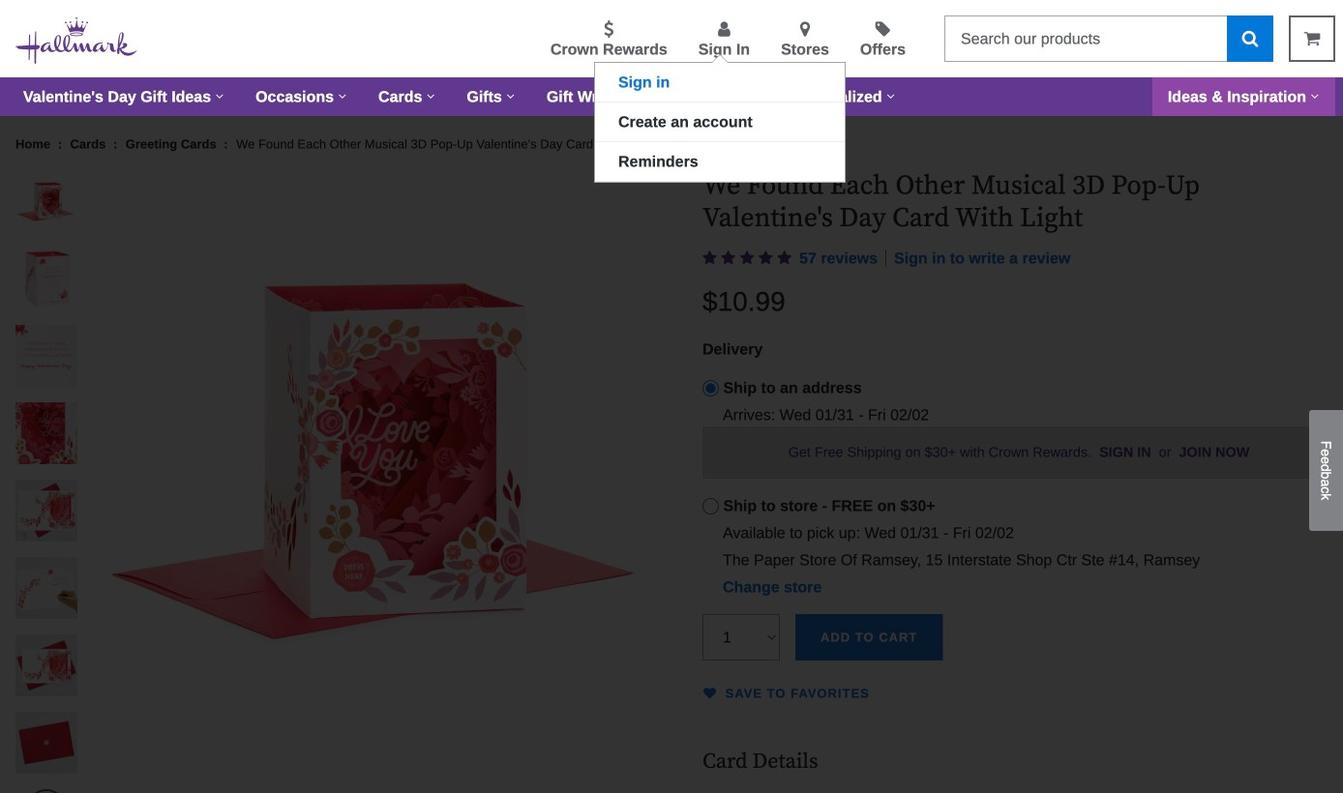 Task type: describe. For each thing, give the bounding box(es) containing it.
2 icon image from the left
[[721, 251, 736, 266]]

hallmark image
[[15, 17, 138, 64]]

heart image
[[703, 688, 721, 700]]

search image
[[1243, 30, 1259, 47]]

0 vertical spatial menu
[[168, 16, 929, 61]]

shopping cart image
[[1305, 30, 1321, 47]]



Task type: vqa. For each thing, say whether or not it's contained in the screenshot.
third icon from left
yes



Task type: locate. For each thing, give the bounding box(es) containing it.
3 icon image from the left
[[740, 251, 755, 266]]

Search our products search field
[[945, 15, 1227, 62]]

5 icon image from the left
[[778, 251, 792, 266]]

banner
[[0, 0, 1344, 183]]

None radio
[[703, 381, 719, 397], [703, 498, 719, 515], [703, 381, 719, 397], [703, 498, 719, 515]]

4 icon image from the left
[[759, 251, 773, 266]]

1 vertical spatial menu
[[595, 63, 845, 182]]

icon image
[[703, 251, 717, 266], [721, 251, 736, 266], [740, 251, 755, 266], [759, 251, 773, 266], [778, 251, 792, 266]]

None search field
[[945, 15, 1274, 62]]

region
[[8, 170, 1336, 794]]

menu bar
[[8, 77, 1336, 116]]

menu
[[168, 16, 929, 61], [595, 63, 845, 182]]

we found each other musical 3d pop-up valentine's day card with light image
[[15, 170, 77, 232], [93, 170, 664, 742], [15, 248, 77, 310], [15, 325, 77, 387], [15, 403, 77, 465], [15, 480, 77, 542], [15, 558, 77, 620], [15, 635, 77, 697], [15, 712, 77, 774]]

1 icon image from the left
[[703, 251, 717, 266]]



